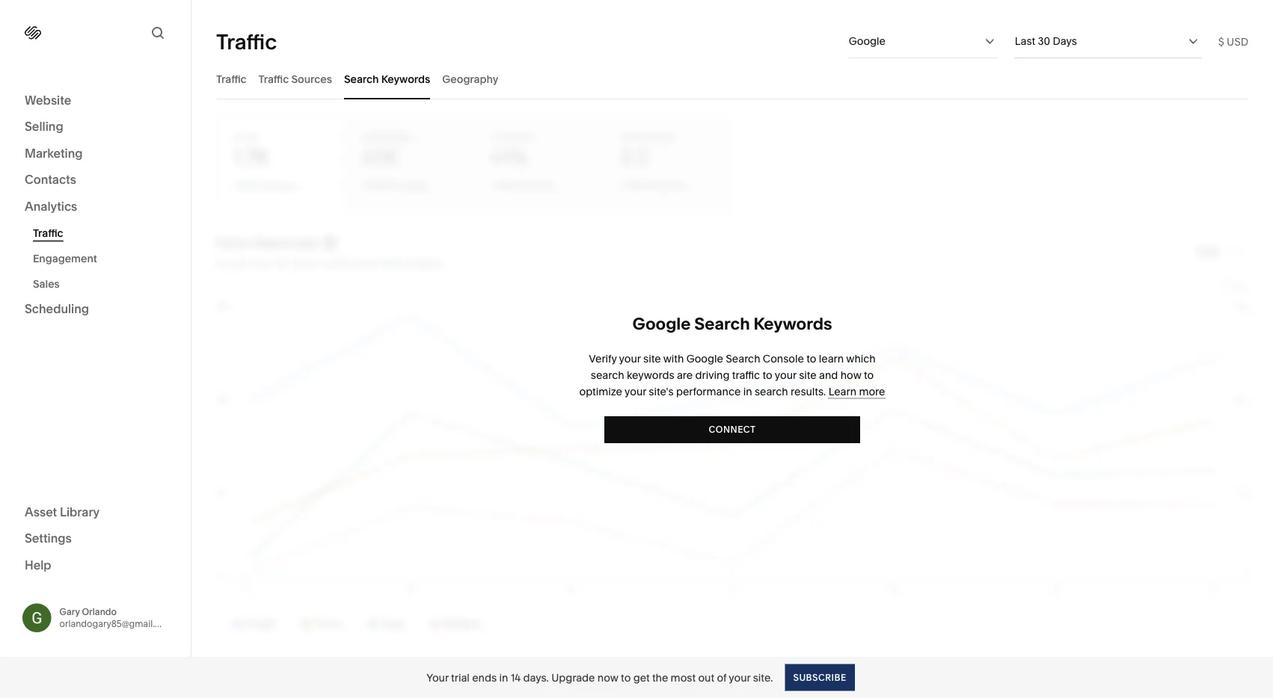 Task type: vqa. For each thing, say whether or not it's contained in the screenshot.
30
yes



Task type: describe. For each thing, give the bounding box(es) containing it.
last 30 days button
[[1015, 25, 1202, 58]]

learn
[[829, 386, 857, 398]]

traffic up traffic button
[[216, 29, 277, 54]]

Google field
[[849, 25, 998, 58]]

orlando
[[82, 607, 117, 618]]

scheduling
[[25, 302, 89, 316]]

search inside verify your site with google search console to learn which search keywords are driving traffic to your site and how to optimize your site's performance in search results.
[[726, 353, 760, 365]]

now
[[598, 672, 618, 685]]

website link
[[25, 92, 166, 110]]

upgrade
[[551, 672, 595, 685]]

traffic inside button
[[259, 73, 289, 85]]

with
[[663, 353, 684, 365]]

traffic link
[[33, 220, 174, 246]]

connect
[[709, 425, 756, 435]]

your
[[427, 672, 449, 685]]

gary orlando orlandogary85@gmail.com
[[59, 607, 174, 630]]

library
[[60, 505, 100, 520]]

sales
[[33, 278, 60, 290]]

help link
[[25, 557, 51, 574]]

search keywords button
[[344, 58, 430, 99]]

usd
[[1227, 35, 1249, 48]]

days
[[1053, 35, 1077, 48]]

settings
[[25, 532, 72, 546]]

scheduling link
[[25, 301, 166, 319]]

keywords
[[627, 369, 674, 382]]

of
[[717, 672, 727, 685]]

google for google
[[849, 35, 886, 48]]

$ usd
[[1218, 35, 1249, 48]]

keywords inside search keywords button
[[381, 73, 430, 85]]

marketing link
[[25, 145, 166, 163]]

contacts link
[[25, 172, 166, 189]]

traffic sources button
[[259, 58, 332, 99]]

google for google search keywords
[[632, 314, 691, 334]]

to up more
[[864, 369, 874, 382]]

14
[[511, 672, 521, 685]]

your trial ends in 14 days. upgrade now to get the most out of your site.
[[427, 672, 773, 685]]

last 30 days
[[1015, 35, 1077, 48]]

1 horizontal spatial keywords
[[754, 314, 832, 334]]

0 vertical spatial search
[[591, 369, 624, 382]]

sales link
[[33, 271, 174, 297]]

to right traffic
[[763, 369, 773, 382]]

asset
[[25, 505, 57, 520]]

last
[[1015, 35, 1035, 48]]

days.
[[523, 672, 549, 685]]

search inside search keywords button
[[344, 73, 379, 85]]

which
[[846, 353, 876, 365]]

console
[[763, 353, 804, 365]]

learn more link
[[829, 386, 885, 399]]

0 horizontal spatial site
[[643, 353, 661, 365]]

site.
[[753, 672, 773, 685]]

site's
[[649, 386, 674, 398]]

asset library
[[25, 505, 100, 520]]

settings link
[[25, 531, 166, 548]]

selling link
[[25, 119, 166, 136]]

your down the console
[[775, 369, 797, 382]]

to left learn
[[807, 353, 817, 365]]

traffic button
[[216, 58, 247, 99]]



Task type: locate. For each thing, give the bounding box(es) containing it.
site up keywords
[[643, 353, 661, 365]]

1 horizontal spatial site
[[799, 369, 817, 382]]

verify
[[589, 353, 617, 365]]

geography button
[[442, 58, 499, 99]]

google inside field
[[849, 35, 886, 48]]

0 vertical spatial search
[[344, 73, 379, 85]]

connect button
[[604, 417, 860, 444]]

0 horizontal spatial in
[[499, 672, 508, 685]]

0 vertical spatial site
[[643, 353, 661, 365]]

traffic
[[732, 369, 760, 382]]

site
[[643, 353, 661, 365], [799, 369, 817, 382]]

ends
[[472, 672, 497, 685]]

how
[[841, 369, 862, 382]]

1 vertical spatial in
[[499, 672, 508, 685]]

$
[[1218, 35, 1224, 48]]

subscribe button
[[785, 665, 855, 692]]

analytics
[[25, 199, 77, 214]]

1 vertical spatial google
[[632, 314, 691, 334]]

verify your site with google search console to learn which search keywords are driving traffic to your site and how to optimize your site's performance in search results.
[[579, 353, 876, 398]]

tab list
[[216, 58, 1249, 99]]

1 vertical spatial keywords
[[754, 314, 832, 334]]

results.
[[791, 386, 826, 398]]

1 horizontal spatial search
[[755, 386, 788, 398]]

0 vertical spatial in
[[743, 386, 752, 398]]

search right sources
[[344, 73, 379, 85]]

0 horizontal spatial search
[[591, 369, 624, 382]]

keywords left 'geography' button
[[381, 73, 430, 85]]

website
[[25, 93, 71, 107]]

marketing
[[25, 146, 83, 160]]

keywords
[[381, 73, 430, 85], [754, 314, 832, 334]]

out
[[698, 672, 714, 685]]

search keywords
[[344, 73, 430, 85]]

engagement link
[[33, 246, 174, 271]]

subscribe
[[793, 673, 847, 683]]

search down traffic
[[755, 386, 788, 398]]

in inside verify your site with google search console to learn which search keywords are driving traffic to your site and how to optimize your site's performance in search results.
[[743, 386, 752, 398]]

get
[[633, 672, 650, 685]]

help
[[25, 558, 51, 573]]

2 vertical spatial search
[[726, 353, 760, 365]]

your up keywords
[[619, 353, 641, 365]]

sources
[[291, 73, 332, 85]]

in down traffic
[[743, 386, 752, 398]]

contacts
[[25, 172, 76, 187]]

30
[[1038, 35, 1050, 48]]

your right of
[[729, 672, 751, 685]]

analytics link
[[25, 198, 166, 216]]

site up results.
[[799, 369, 817, 382]]

1 vertical spatial search
[[694, 314, 750, 334]]

selling
[[25, 119, 63, 134]]

0 vertical spatial keywords
[[381, 73, 430, 85]]

trial
[[451, 672, 470, 685]]

google search keywords
[[632, 314, 832, 334]]

in left 14
[[499, 672, 508, 685]]

1 vertical spatial site
[[799, 369, 817, 382]]

keywords up the console
[[754, 314, 832, 334]]

search down verify at bottom left
[[591, 369, 624, 382]]

more
[[859, 386, 885, 398]]

to left get
[[621, 672, 631, 685]]

google inside verify your site with google search console to learn which search keywords are driving traffic to your site and how to optimize your site's performance in search results.
[[686, 353, 723, 365]]

search
[[344, 73, 379, 85], [694, 314, 750, 334], [726, 353, 760, 365]]

traffic
[[216, 29, 277, 54], [216, 73, 247, 85], [259, 73, 289, 85], [33, 227, 63, 239]]

google
[[849, 35, 886, 48], [632, 314, 691, 334], [686, 353, 723, 365]]

your
[[619, 353, 641, 365], [775, 369, 797, 382], [625, 386, 646, 398], [729, 672, 751, 685]]

learn
[[819, 353, 844, 365]]

traffic sources
[[259, 73, 332, 85]]

performance
[[676, 386, 741, 398]]

in
[[743, 386, 752, 398], [499, 672, 508, 685]]

search
[[591, 369, 624, 382], [755, 386, 788, 398]]

and
[[819, 369, 838, 382]]

traffic down analytics
[[33, 227, 63, 239]]

are
[[677, 369, 693, 382]]

the
[[652, 672, 668, 685]]

asset library link
[[25, 504, 166, 522]]

to
[[807, 353, 817, 365], [763, 369, 773, 382], [864, 369, 874, 382], [621, 672, 631, 685]]

tab list containing traffic
[[216, 58, 1249, 99]]

most
[[671, 672, 696, 685]]

driving
[[695, 369, 730, 382]]

0 horizontal spatial keywords
[[381, 73, 430, 85]]

0 vertical spatial google
[[849, 35, 886, 48]]

1 horizontal spatial in
[[743, 386, 752, 398]]

learn more
[[829, 386, 885, 398]]

search up traffic
[[726, 353, 760, 365]]

traffic left the traffic sources button
[[216, 73, 247, 85]]

geography
[[442, 73, 499, 85]]

traffic left sources
[[259, 73, 289, 85]]

1 vertical spatial search
[[755, 386, 788, 398]]

2 vertical spatial google
[[686, 353, 723, 365]]

orlandogary85@gmail.com
[[59, 619, 174, 630]]

engagement
[[33, 252, 97, 265]]

optimize
[[579, 386, 622, 398]]

search up verify your site with google search console to learn which search keywords are driving traffic to your site and how to optimize your site's performance in search results.
[[694, 314, 750, 334]]

your down keywords
[[625, 386, 646, 398]]

gary
[[59, 607, 80, 618]]



